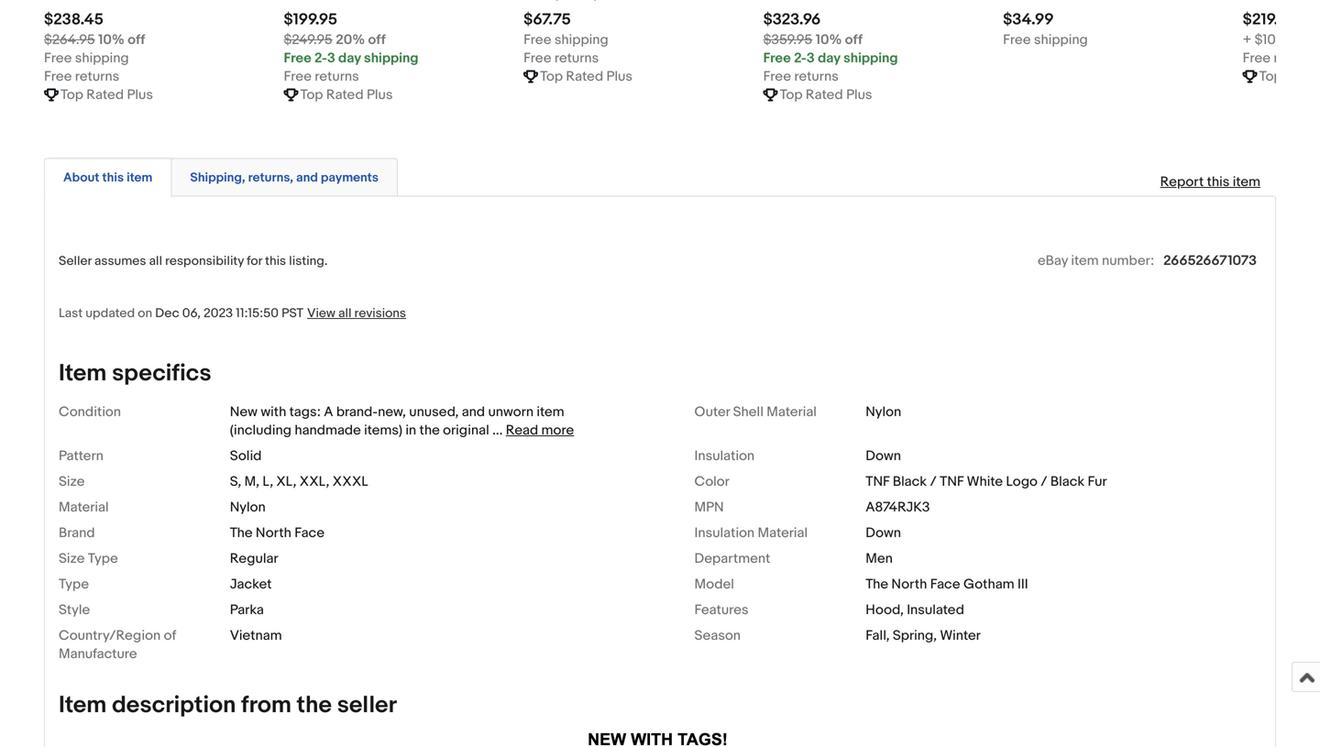 Task type: locate. For each thing, give the bounding box(es) containing it.
face down xxl,
[[295, 525, 325, 541]]

3 inside $323.96 $359.95 10% off free 2-3 day shipping free returns
[[807, 50, 815, 66]]

tnf
[[866, 474, 890, 490], [940, 474, 964, 490]]

2 off from the left
[[368, 31, 386, 48]]

free shipping text field down '$34.99'
[[1003, 31, 1088, 49]]

10% for $238.45
[[98, 31, 125, 48]]

1 vertical spatial size
[[59, 551, 85, 567]]

returns up top rated
[[1274, 50, 1318, 66]]

returns inside the $238.45 $264.95 10% off free shipping free returns
[[75, 68, 119, 85]]

1 horizontal spatial the
[[419, 422, 440, 439]]

0 horizontal spatial top rated plus text field
[[300, 86, 393, 104]]

1 vertical spatial and
[[462, 404, 485, 420]]

top rated plus
[[540, 68, 633, 85], [61, 86, 153, 103], [300, 86, 393, 103], [780, 86, 872, 103]]

0 horizontal spatial and
[[296, 170, 318, 185]]

tab list containing about this item
[[44, 154, 1276, 197]]

returns down free 2-3 day shipping text box at top
[[794, 68, 839, 85]]

all right view
[[338, 306, 352, 321]]

down for insulation
[[866, 448, 901, 464]]

and inside shipping, returns, and payments button
[[296, 170, 318, 185]]

plus down free shipping text field
[[127, 86, 153, 103]]

1 horizontal spatial 2-
[[794, 50, 807, 66]]

gotham
[[964, 576, 1015, 593]]

this for report
[[1207, 174, 1230, 190]]

shipping
[[555, 31, 609, 48], [1034, 31, 1088, 48], [75, 50, 129, 66], [364, 50, 419, 66], [844, 50, 898, 66]]

day down 'previous price $359.95 10% off' text field
[[818, 50, 841, 66]]

3 down 'previous price $359.95 10% off' text field
[[807, 50, 815, 66]]

updated
[[86, 306, 135, 321]]

and right returns,
[[296, 170, 318, 185]]

tnf up the a874rjk3 in the right of the page
[[866, 474, 890, 490]]

the up regular in the left bottom of the page
[[230, 525, 253, 541]]

day inside $199.95 $249.95 20% off free 2-3 day shipping free returns
[[338, 50, 361, 66]]

1 tnf from the left
[[866, 474, 890, 490]]

top rated plus down free 2-3 day shipping text field
[[300, 86, 393, 103]]

1 horizontal spatial 10%
[[816, 31, 842, 48]]

item down manufacture
[[59, 691, 107, 720]]

off inside $323.96 $359.95 10% off free 2-3 day shipping free returns
[[845, 31, 863, 48]]

top down free returns text box
[[61, 86, 83, 103]]

0 horizontal spatial this
[[102, 170, 124, 185]]

revisions
[[354, 306, 406, 321]]

ship
[[1298, 31, 1320, 48]]

top rated plus text field down free 2-3 day shipping text field
[[300, 86, 393, 104]]

type down brand
[[88, 551, 118, 567]]

1 vertical spatial all
[[338, 306, 352, 321]]

1 vertical spatial face
[[930, 576, 960, 593]]

1 off from the left
[[128, 31, 145, 48]]

0 horizontal spatial 10%
[[98, 31, 125, 48]]

1 3 from the left
[[327, 50, 335, 66]]

rated down free 2-3 day shipping text field
[[326, 86, 364, 103]]

and up "original"
[[462, 404, 485, 420]]

1 horizontal spatial tnf
[[940, 474, 964, 490]]

0 horizontal spatial black
[[893, 474, 927, 490]]

shipping inside $34.99 free shipping
[[1034, 31, 1088, 48]]

day for $199.95
[[338, 50, 361, 66]]

3 off from the left
[[845, 31, 863, 48]]

Top Rated text field
[[1259, 67, 1320, 86]]

Free returns text field
[[44, 67, 119, 86]]

top
[[540, 68, 563, 85], [1259, 68, 1282, 85], [61, 86, 83, 103], [300, 86, 323, 103], [780, 86, 803, 103]]

insulation for insulation material
[[695, 525, 755, 541]]

1 free shipping text field from the left
[[524, 31, 609, 49]]

1 10% from the left
[[98, 31, 125, 48]]

1 horizontal spatial /
[[1041, 474, 1048, 490]]

top rated plus text field down free shipping free returns
[[540, 67, 633, 86]]

a
[[324, 404, 333, 420]]

off up free shipping text field
[[128, 31, 145, 48]]

0 horizontal spatial off
[[128, 31, 145, 48]]

$238.45
[[44, 10, 103, 29]]

1 vertical spatial down
[[866, 525, 901, 541]]

day
[[338, 50, 361, 66], [818, 50, 841, 66]]

/ up the a874rjk3 in the right of the page
[[930, 474, 937, 490]]

top rated plus text field down free 2-3 day shipping text box at top
[[780, 86, 872, 104]]

shipping down previous price $264.95 10% off text field
[[75, 50, 129, 66]]

all right "assumes"
[[149, 253, 162, 269]]

this right "for"
[[265, 253, 286, 269]]

top rated plus for $323.96
[[780, 86, 872, 103]]

outer shell material
[[695, 404, 817, 420]]

free inside $34.99 free shipping
[[1003, 31, 1031, 48]]

men
[[866, 551, 893, 567]]

size for size type
[[59, 551, 85, 567]]

10% inside the $238.45 $264.95 10% off free shipping free returns
[[98, 31, 125, 48]]

1 vertical spatial nylon
[[230, 499, 266, 516]]

top for $199.95
[[300, 86, 323, 103]]

0 vertical spatial face
[[295, 525, 325, 541]]

plus inside text box
[[127, 86, 153, 103]]

10% up free shipping text field
[[98, 31, 125, 48]]

material up department
[[758, 525, 808, 541]]

3 down previous price $249.95 20% off text field at top
[[327, 50, 335, 66]]

Top Rated Plus text field
[[540, 67, 633, 86], [300, 86, 393, 104], [780, 86, 872, 104]]

insulation
[[695, 448, 755, 464], [695, 525, 755, 541]]

1 horizontal spatial free shipping text field
[[1003, 31, 1088, 49]]

this right "about"
[[102, 170, 124, 185]]

returns down free 2-3 day shipping text field
[[315, 68, 359, 85]]

/ right 'logo'
[[1041, 474, 1048, 490]]

insulation material
[[695, 525, 808, 541]]

plus down free 2-3 day shipping text box at top
[[846, 86, 872, 103]]

0 horizontal spatial the
[[230, 525, 253, 541]]

north for the north face
[[256, 525, 291, 541]]

None text field
[[524, 0, 598, 3]]

face for the north face
[[295, 525, 325, 541]]

off for $323.96
[[845, 31, 863, 48]]

rated down ship
[[1285, 68, 1320, 85]]

day down 20%
[[338, 50, 361, 66]]

fall, spring, winter
[[866, 628, 981, 644]]

about this item
[[63, 170, 153, 185]]

l,
[[263, 474, 273, 490]]

2- inside $323.96 $359.95 10% off free 2-3 day shipping free returns
[[794, 50, 807, 66]]

0 vertical spatial all
[[149, 253, 162, 269]]

this right report
[[1207, 174, 1230, 190]]

style
[[59, 602, 90, 618]]

jacket
[[230, 576, 272, 593]]

2 day from the left
[[818, 50, 841, 66]]

top rated plus down free 2-3 day shipping text box at top
[[780, 86, 872, 103]]

shipping inside the $238.45 $264.95 10% off free shipping free returns
[[75, 50, 129, 66]]

item up the more
[[537, 404, 564, 420]]

free shipping text field down the $67.75 text box
[[524, 31, 609, 49]]

1 insulation from the top
[[695, 448, 755, 464]]

0 horizontal spatial all
[[149, 253, 162, 269]]

top down $10.95
[[1259, 68, 1282, 85]]

free returns text field down 'previous price $359.95 10% off' text field
[[763, 67, 839, 86]]

free
[[524, 31, 551, 48], [1003, 31, 1031, 48], [44, 50, 72, 66], [284, 50, 311, 66], [524, 50, 551, 66], [763, 50, 791, 66], [1243, 50, 1271, 66], [44, 68, 72, 85], [284, 68, 312, 85], [763, 68, 791, 85]]

the
[[419, 422, 440, 439], [297, 691, 332, 720]]

3 inside $199.95 $249.95 20% off free 2-3 day shipping free returns
[[327, 50, 335, 66]]

0 horizontal spatial free shipping text field
[[524, 31, 609, 49]]

rated down free 2-3 day shipping text box at top
[[806, 86, 843, 103]]

2 insulation from the top
[[695, 525, 755, 541]]

Free returns text field
[[524, 49, 599, 67], [1243, 49, 1318, 67], [284, 67, 359, 86], [763, 67, 839, 86]]

0 vertical spatial insulation
[[695, 448, 755, 464]]

this inside the report this item link
[[1207, 174, 1230, 190]]

1 horizontal spatial the
[[866, 576, 888, 593]]

Free shipping text field
[[44, 49, 129, 67]]

top rated plus for $238.45
[[61, 86, 153, 103]]

responsibility
[[165, 253, 244, 269]]

top inside text box
[[61, 86, 83, 103]]

insulation up color
[[695, 448, 755, 464]]

off
[[128, 31, 145, 48], [368, 31, 386, 48], [845, 31, 863, 48]]

returns up top rated plus text box
[[75, 68, 119, 85]]

previous price $264.95 10% off text field
[[44, 31, 145, 49]]

1 day from the left
[[338, 50, 361, 66]]

off inside $199.95 $249.95 20% off free 2-3 day shipping free returns
[[368, 31, 386, 48]]

this inside "about this item" button
[[102, 170, 124, 185]]

down up the a874rjk3 in the right of the page
[[866, 448, 901, 464]]

payments
[[321, 170, 379, 185]]

$238.45 $264.95 10% off free shipping free returns
[[44, 10, 145, 85]]

10% up free 2-3 day shipping text box at top
[[816, 31, 842, 48]]

unused,
[[409, 404, 459, 420]]

off right 20%
[[368, 31, 386, 48]]

0 horizontal spatial day
[[338, 50, 361, 66]]

1 horizontal spatial 3
[[807, 50, 815, 66]]

1 vertical spatial material
[[59, 499, 109, 516]]

rated for $199.95
[[326, 86, 364, 103]]

1 2- from the left
[[315, 50, 327, 66]]

0 vertical spatial the
[[230, 525, 253, 541]]

face up insulated
[[930, 576, 960, 593]]

$199.95 $249.95 20% off free 2-3 day shipping free returns
[[284, 10, 419, 85]]

plus for $238.45
[[127, 86, 153, 103]]

unworn
[[488, 404, 534, 420]]

0 horizontal spatial 2-
[[315, 50, 327, 66]]

item right "about"
[[127, 170, 153, 185]]

free shipping free returns
[[524, 31, 609, 66]]

returns down the $67.75 text box
[[555, 50, 599, 66]]

down up men in the right of the page
[[866, 525, 901, 541]]

north
[[256, 525, 291, 541], [892, 576, 927, 593]]

black left fur
[[1051, 474, 1085, 490]]

0 vertical spatial item
[[59, 359, 107, 388]]

free returns text field down $249.95
[[284, 67, 359, 86]]

2 horizontal spatial off
[[845, 31, 863, 48]]

top down free 2-3 day shipping text box at top
[[780, 86, 803, 103]]

2 / from the left
[[1041, 474, 1048, 490]]

2 horizontal spatial top rated plus text field
[[780, 86, 872, 104]]

rated inside text field
[[1285, 68, 1320, 85]]

size for size
[[59, 474, 85, 490]]

0 horizontal spatial 3
[[327, 50, 335, 66]]

1 vertical spatial item
[[59, 691, 107, 720]]

$323.96 text field
[[763, 10, 821, 29]]

hood,
[[866, 602, 904, 618]]

2 horizontal spatial this
[[1207, 174, 1230, 190]]

2-
[[315, 50, 327, 66], [794, 50, 807, 66]]

rated inside text box
[[86, 86, 124, 103]]

$264.95
[[44, 31, 95, 48]]

1 vertical spatial the
[[866, 576, 888, 593]]

tnf left white
[[940, 474, 964, 490]]

rated down free returns text box
[[86, 86, 124, 103]]

shipping down 20%
[[364, 50, 419, 66]]

1 horizontal spatial off
[[368, 31, 386, 48]]

1 horizontal spatial and
[[462, 404, 485, 420]]

plus down free 2-3 day shipping text field
[[367, 86, 393, 103]]

read
[[506, 422, 538, 439]]

regular
[[230, 551, 278, 567]]

size down pattern
[[59, 474, 85, 490]]

$238.45 text field
[[44, 10, 103, 29]]

Free shipping text field
[[524, 31, 609, 49], [1003, 31, 1088, 49]]

shipping down '$34.99'
[[1034, 31, 1088, 48]]

black up the a874rjk3 in the right of the page
[[893, 474, 927, 490]]

off inside the $238.45 $264.95 10% off free shipping free returns
[[128, 31, 145, 48]]

top rated plus down free shipping free returns
[[540, 68, 633, 85]]

top rated plus down free returns text box
[[61, 86, 153, 103]]

solid
[[230, 448, 262, 464]]

1 size from the top
[[59, 474, 85, 490]]

...
[[492, 422, 503, 439]]

the for the north face gotham iii
[[866, 576, 888, 593]]

xxxl
[[333, 474, 368, 490]]

$34.99
[[1003, 10, 1054, 29]]

1 horizontal spatial black
[[1051, 474, 1085, 490]]

shipping inside free shipping free returns
[[555, 31, 609, 48]]

material
[[767, 404, 817, 420], [59, 499, 109, 516], [758, 525, 808, 541]]

material up brand
[[59, 499, 109, 516]]

item
[[127, 170, 153, 185], [1233, 174, 1261, 190], [1071, 252, 1099, 269], [537, 404, 564, 420]]

2 size from the top
[[59, 551, 85, 567]]

2 item from the top
[[59, 691, 107, 720]]

top down free 2-3 day shipping text field
[[300, 86, 323, 103]]

the right in
[[419, 422, 440, 439]]

2 2- from the left
[[794, 50, 807, 66]]

type up style
[[59, 576, 89, 593]]

2 down from the top
[[866, 525, 901, 541]]

0 vertical spatial size
[[59, 474, 85, 490]]

material right shell
[[767, 404, 817, 420]]

0 vertical spatial north
[[256, 525, 291, 541]]

1 horizontal spatial day
[[818, 50, 841, 66]]

0 horizontal spatial face
[[295, 525, 325, 541]]

2 10% from the left
[[816, 31, 842, 48]]

off up free 2-3 day shipping text box at top
[[845, 31, 863, 48]]

0 horizontal spatial nylon
[[230, 499, 266, 516]]

1 vertical spatial insulation
[[695, 525, 755, 541]]

tab list
[[44, 154, 1276, 197]]

shipping, returns, and payments
[[190, 170, 379, 185]]

rated for $323.96
[[806, 86, 843, 103]]

2- down $359.95
[[794, 50, 807, 66]]

top for $238.45
[[61, 86, 83, 103]]

item right report
[[1233, 174, 1261, 190]]

north up the hood, insulated on the right bottom of the page
[[892, 576, 927, 593]]

rated for $238.45
[[86, 86, 124, 103]]

face for the north face gotham iii
[[930, 576, 960, 593]]

more
[[541, 422, 574, 439]]

hood, insulated
[[866, 602, 964, 618]]

0 horizontal spatial /
[[930, 474, 937, 490]]

0 horizontal spatial north
[[256, 525, 291, 541]]

3
[[327, 50, 335, 66], [807, 50, 815, 66]]

free returns text field down $10.95
[[1243, 49, 1318, 67]]

xxl,
[[300, 474, 329, 490]]

0 vertical spatial and
[[296, 170, 318, 185]]

day inside $323.96 $359.95 10% off free 2-3 day shipping free returns
[[818, 50, 841, 66]]

2 3 from the left
[[807, 50, 815, 66]]

Top Rated Plus text field
[[61, 86, 153, 104]]

day for $323.96
[[818, 50, 841, 66]]

returns inside $323.96 $359.95 10% off free 2-3 day shipping free returns
[[794, 68, 839, 85]]

1 black from the left
[[893, 474, 927, 490]]

1 vertical spatial north
[[892, 576, 927, 593]]

down
[[866, 448, 901, 464], [866, 525, 901, 541]]

plus for $323.96
[[846, 86, 872, 103]]

2- down $249.95
[[315, 50, 327, 66]]

shipping down 'previous price $359.95 10% off' text field
[[844, 50, 898, 66]]

last updated on dec 06, 2023 11:15:50 pst view all revisions
[[59, 306, 406, 321]]

shipping down the $67.75 text box
[[555, 31, 609, 48]]

north up regular in the left bottom of the page
[[256, 525, 291, 541]]

nylon for material
[[230, 499, 266, 516]]

2- inside $199.95 $249.95 20% off free 2-3 day shipping free returns
[[315, 50, 327, 66]]

color
[[695, 474, 730, 490]]

1 vertical spatial the
[[297, 691, 332, 720]]

brand
[[59, 525, 95, 541]]

winter
[[940, 628, 981, 644]]

1 horizontal spatial nylon
[[866, 404, 901, 420]]

0 vertical spatial the
[[419, 422, 440, 439]]

2 tnf from the left
[[940, 474, 964, 490]]

number:
[[1102, 252, 1154, 269]]

size down brand
[[59, 551, 85, 567]]

10% inside $323.96 $359.95 10% off free 2-3 day shipping free returns
[[816, 31, 842, 48]]

1 down from the top
[[866, 448, 901, 464]]

0 vertical spatial type
[[88, 551, 118, 567]]

the
[[230, 525, 253, 541], [866, 576, 888, 593]]

1 horizontal spatial face
[[930, 576, 960, 593]]

0 vertical spatial down
[[866, 448, 901, 464]]

0 vertical spatial nylon
[[866, 404, 901, 420]]

3 for $199.95
[[327, 50, 335, 66]]

1 horizontal spatial north
[[892, 576, 927, 593]]

0 horizontal spatial the
[[297, 691, 332, 720]]

1 item from the top
[[59, 359, 107, 388]]

item up "condition"
[[59, 359, 107, 388]]

0 horizontal spatial tnf
[[866, 474, 890, 490]]

item
[[59, 359, 107, 388], [59, 691, 107, 720]]

shipping,
[[190, 170, 245, 185]]

10%
[[98, 31, 125, 48], [816, 31, 842, 48]]

item inside new with tags: a brand-new, unused, and unworn item (including handmade items) in the original ...
[[537, 404, 564, 420]]

insulation up department
[[695, 525, 755, 541]]

the right from
[[297, 691, 332, 720]]

the down men in the right of the page
[[866, 576, 888, 593]]



Task type: vqa. For each thing, say whether or not it's contained in the screenshot.


Task type: describe. For each thing, give the bounding box(es) containing it.
condition
[[59, 404, 121, 420]]

assumes
[[94, 253, 146, 269]]

for
[[247, 253, 262, 269]]

this for about
[[102, 170, 124, 185]]

spring,
[[893, 628, 937, 644]]

logo
[[1006, 474, 1038, 490]]

item inside button
[[127, 170, 153, 185]]

the inside new with tags: a brand-new, unused, and unworn item (including handmade items) in the original ...
[[419, 422, 440, 439]]

previous price $359.95 10% off text field
[[763, 31, 863, 49]]

Free 2-3 day shipping text field
[[284, 49, 419, 67]]

$359.95
[[763, 31, 813, 48]]

returns,
[[248, 170, 293, 185]]

outer
[[695, 404, 730, 420]]

on
[[138, 306, 152, 321]]

the for the north face
[[230, 525, 253, 541]]

+
[[1243, 31, 1252, 48]]

listing.
[[289, 253, 328, 269]]

country/region
[[59, 628, 161, 644]]

pattern
[[59, 448, 104, 464]]

shipping inside $199.95 $249.95 20% off free 2-3 day shipping free returns
[[364, 50, 419, 66]]

report this item link
[[1151, 164, 1270, 199]]

last
[[59, 306, 83, 321]]

shipping inside $323.96 $359.95 10% off free 2-3 day shipping free returns
[[844, 50, 898, 66]]

of
[[164, 628, 176, 644]]

s, m, l, xl, xxl, xxxl
[[230, 474, 368, 490]]

(including
[[230, 422, 292, 439]]

$67.75
[[524, 10, 571, 29]]

the north face gotham iii
[[866, 576, 1028, 593]]

$34.99 text field
[[1003, 10, 1054, 29]]

off for $238.45
[[128, 31, 145, 48]]

item description from the seller
[[59, 691, 397, 720]]

original
[[443, 422, 489, 439]]

$199.95
[[284, 10, 337, 29]]

m,
[[244, 474, 259, 490]]

returns inside $219.99 + $10.95 ship free returns
[[1274, 50, 1318, 66]]

2 vertical spatial material
[[758, 525, 808, 541]]

$323.96 $359.95 10% off free 2-3 day shipping free returns
[[763, 10, 898, 85]]

$219.99 text field
[[1243, 10, 1296, 29]]

+ $10.95 ship text field
[[1243, 31, 1320, 49]]

country/region of manufacture
[[59, 628, 176, 662]]

1 vertical spatial type
[[59, 576, 89, 593]]

$34.99 free shipping
[[1003, 10, 1088, 48]]

in
[[406, 422, 416, 439]]

top for $323.96
[[780, 86, 803, 103]]

new
[[230, 404, 258, 420]]

fall,
[[866, 628, 890, 644]]

1 / from the left
[[930, 474, 937, 490]]

brand-
[[336, 404, 378, 420]]

previous price $249.95 20% off text field
[[284, 31, 386, 49]]

item specifics
[[59, 359, 211, 388]]

report this item
[[1160, 174, 1261, 190]]

item right ebay
[[1071, 252, 1099, 269]]

20%
[[336, 31, 365, 48]]

iii
[[1018, 576, 1028, 593]]

top rated plus text field for $199.95
[[300, 86, 393, 104]]

0 vertical spatial material
[[767, 404, 817, 420]]

2- for $199.95
[[315, 50, 327, 66]]

$67.75 text field
[[524, 10, 571, 29]]

free inside $219.99 + $10.95 ship free returns
[[1243, 50, 1271, 66]]

top rated plus for $199.95
[[300, 86, 393, 103]]

off for $199.95
[[368, 31, 386, 48]]

$249.95
[[284, 31, 333, 48]]

insulation for insulation
[[695, 448, 755, 464]]

$10.95
[[1255, 31, 1295, 48]]

ebay
[[1038, 252, 1068, 269]]

$219.99 + $10.95 ship free returns
[[1243, 10, 1320, 66]]

Free 2-3 day shipping text field
[[763, 49, 898, 67]]

vietnam
[[230, 628, 282, 644]]

1 horizontal spatial all
[[338, 306, 352, 321]]

down for insulation material
[[866, 525, 901, 541]]

06,
[[182, 306, 201, 321]]

and inside new with tags: a brand-new, unused, and unworn item (including handmade items) in the original ...
[[462, 404, 485, 420]]

model
[[695, 576, 734, 593]]

view
[[307, 306, 336, 321]]

shipping, returns, and payments button
[[190, 169, 379, 186]]

11:15:50
[[236, 306, 279, 321]]

read more
[[506, 422, 574, 439]]

2023
[[204, 306, 233, 321]]

features
[[695, 602, 749, 618]]

top inside text field
[[1259, 68, 1282, 85]]

$199.95 text field
[[284, 10, 337, 29]]

description
[[112, 691, 236, 720]]

white
[[967, 474, 1003, 490]]

xl,
[[276, 474, 297, 490]]

top rated plus text field for $323.96
[[780, 86, 872, 104]]

seller
[[59, 253, 92, 269]]

ebay item number: 266526671073
[[1038, 252, 1257, 269]]

fur
[[1088, 474, 1107, 490]]

tnf black / tnf white logo / black fur
[[866, 474, 1107, 490]]

item for item description from the seller
[[59, 691, 107, 720]]

nylon for outer shell material
[[866, 404, 901, 420]]

tags:
[[289, 404, 321, 420]]

$219.99
[[1243, 10, 1296, 29]]

3 for $323.96
[[807, 50, 815, 66]]

about this item button
[[63, 169, 153, 186]]

items)
[[364, 422, 402, 439]]

2- for $323.96
[[794, 50, 807, 66]]

2 free shipping text field from the left
[[1003, 31, 1088, 49]]

seller assumes all responsibility for this listing.
[[59, 253, 328, 269]]

about
[[63, 170, 99, 185]]

shell
[[733, 404, 764, 420]]

free returns text field down the $67.75 text box
[[524, 49, 599, 67]]

rated down free shipping free returns
[[566, 68, 603, 85]]

report
[[1160, 174, 1204, 190]]

top down free shipping free returns
[[540, 68, 563, 85]]

from
[[241, 691, 291, 720]]

returns inside $199.95 $249.95 20% off free 2-3 day shipping free returns
[[315, 68, 359, 85]]

item for item specifics
[[59, 359, 107, 388]]

plus for $199.95
[[367, 86, 393, 103]]

1 horizontal spatial this
[[265, 253, 286, 269]]

handmade
[[295, 422, 361, 439]]

insulated
[[907, 602, 964, 618]]

a874rjk3
[[866, 499, 930, 516]]

season
[[695, 628, 741, 644]]

returns inside free shipping free returns
[[555, 50, 599, 66]]

north for the north face gotham iii
[[892, 576, 927, 593]]

10% for $323.96
[[816, 31, 842, 48]]

manufacture
[[59, 646, 137, 662]]

dec
[[155, 306, 179, 321]]

view all revisions link
[[304, 305, 406, 321]]

mpn
[[695, 499, 724, 516]]

top rated
[[1259, 68, 1320, 85]]

new,
[[378, 404, 406, 420]]

plus down free shipping free returns
[[607, 68, 633, 85]]

seller
[[337, 691, 397, 720]]

size type
[[59, 551, 118, 567]]

1 horizontal spatial top rated plus text field
[[540, 67, 633, 86]]

s,
[[230, 474, 241, 490]]

2 black from the left
[[1051, 474, 1085, 490]]

$323.96
[[763, 10, 821, 29]]

new with tags: a brand-new, unused, and unworn item (including handmade items) in the original ...
[[230, 404, 564, 439]]



